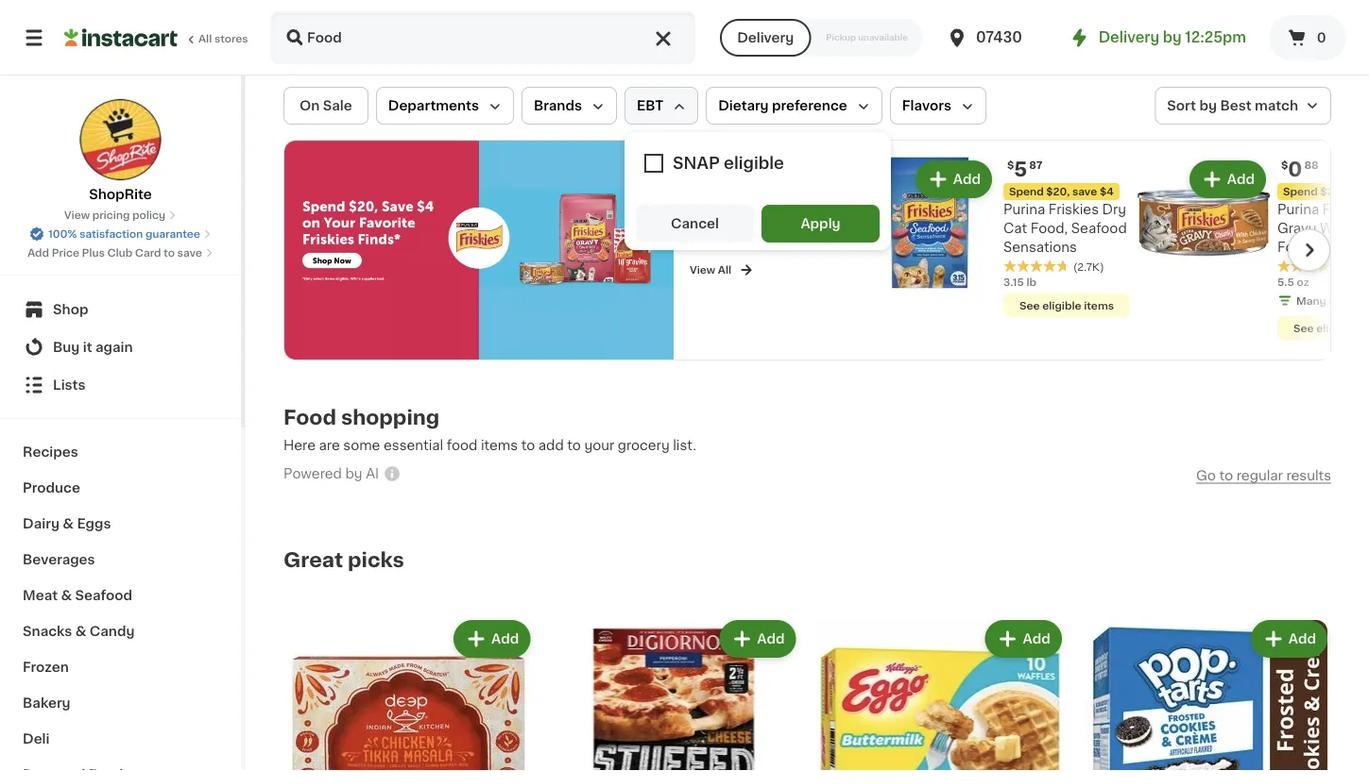 Task type: vqa. For each thing, say whether or not it's contained in the screenshot.
fees
no



Task type: locate. For each thing, give the bounding box(es) containing it.
view
[[64, 210, 90, 221], [690, 265, 715, 275]]

sale
[[323, 99, 352, 112]]

0 horizontal spatial $
[[1007, 160, 1014, 170]]

apply button
[[762, 205, 880, 243]]

by left 12:25pm
[[1163, 31, 1182, 44]]

0 horizontal spatial by
[[345, 468, 362, 481]]

1 horizontal spatial food,
[[1277, 241, 1315, 254]]

all left stores
[[198, 34, 212, 44]]

food
[[447, 439, 477, 452]]

1 vertical spatial food,
[[1277, 241, 1315, 254]]

see for 0
[[1293, 323, 1314, 333]]

save left $4
[[1072, 186, 1097, 197]]

recipes link
[[11, 435, 230, 471]]

0 horizontal spatial food,
[[1031, 222, 1068, 235]]

recipes
[[23, 446, 78, 459]]

product group
[[864, 156, 1130, 321], [1138, 156, 1369, 344], [283, 617, 534, 772], [549, 617, 800, 772], [815, 617, 1066, 772], [1081, 617, 1331, 772]]

list.
[[673, 439, 696, 452]]

delivery for delivery
[[737, 31, 794, 44]]

0 horizontal spatial see
[[1019, 300, 1040, 311]]

★★★★★
[[1003, 259, 1070, 272], [1003, 259, 1070, 272], [1277, 259, 1344, 272], [1277, 259, 1344, 272]]

candy
[[90, 625, 135, 639]]

0 horizontal spatial friskies
[[1049, 203, 1099, 216]]

purina friskies image
[[284, 141, 674, 360]]

pricing
[[92, 210, 130, 221]]

& for seafood
[[61, 590, 72, 603]]

friskies inside purina friskies gravy wet cat food, extra
[[1323, 203, 1369, 216]]

items
[[1084, 300, 1114, 311], [481, 439, 518, 452]]

view for view all
[[690, 265, 715, 275]]

2 friskies from the left
[[1323, 203, 1369, 216]]

product group containing 5
[[864, 156, 1130, 321]]

$ inside $ 5 87
[[1007, 160, 1014, 170]]

0 horizontal spatial all
[[198, 34, 212, 44]]

here
[[283, 439, 316, 452]]

shop
[[53, 303, 88, 317]]

add price plus club card to save link
[[27, 246, 213, 261]]

1 vertical spatial by
[[1199, 99, 1217, 112]]

by inside field
[[1199, 99, 1217, 112]]

0 horizontal spatial delivery
[[737, 31, 794, 44]]

1 horizontal spatial purina
[[1277, 203, 1319, 216]]

& for eggs
[[63, 518, 74, 531]]

friskies up wet
[[1323, 203, 1369, 216]]

here are some essential food items to add to your grocery list.
[[283, 439, 696, 452]]

lists
[[53, 379, 85, 392]]

purina down spend
[[1003, 203, 1045, 216]]

great picks
[[283, 550, 404, 570]]

cat right wet
[[1350, 222, 1369, 235]]

1 horizontal spatial all
[[718, 265, 731, 275]]

0 horizontal spatial eligible
[[1042, 300, 1081, 311]]

bakery
[[23, 697, 71, 711]]

cat inside purina friskies gravy wet cat food, extra
[[1350, 222, 1369, 235]]

1 friskies from the left
[[1049, 203, 1099, 216]]

0 vertical spatial view
[[64, 210, 90, 221]]

ite
[[1358, 323, 1369, 333]]

view up 100%
[[64, 210, 90, 221]]

0 vertical spatial food,
[[1031, 222, 1068, 235]]

1 horizontal spatial friskies
[[1323, 203, 1369, 216]]

ebt button
[[625, 87, 698, 125]]

meat & seafood
[[23, 590, 132, 603]]

powered by ai link
[[283, 465, 402, 488]]

delivery up dietary preference
[[737, 31, 794, 44]]

delivery left 12:25pm
[[1099, 31, 1159, 44]]

2 vertical spatial by
[[345, 468, 362, 481]]

by right sort
[[1199, 99, 1217, 112]]

1 horizontal spatial items
[[1084, 300, 1114, 311]]

seafood down dry
[[1071, 222, 1127, 235]]

food
[[283, 407, 336, 427]]

0 horizontal spatial seafood
[[75, 590, 132, 603]]

& right meat at bottom
[[61, 590, 72, 603]]

view for view pricing policy
[[64, 210, 90, 221]]

save inside add price plus club card to save 'link'
[[177, 248, 202, 258]]

eligible
[[1042, 300, 1081, 311], [1316, 323, 1355, 333]]

0 vertical spatial 0
[[1317, 31, 1326, 44]]

$ inside $ 0 88
[[1281, 160, 1288, 170]]

dry
[[1102, 203, 1126, 216]]

save down guarantee
[[177, 248, 202, 258]]

1 cat from the left
[[1003, 222, 1027, 235]]

& right up
[[770, 204, 784, 220]]

again
[[95, 341, 133, 354]]

snacks & candy
[[23, 625, 135, 639]]

food, down gravy
[[1277, 241, 1315, 254]]

shoprite link
[[79, 98, 162, 204]]

go to regular results
[[1196, 469, 1331, 482]]

& left the eggs
[[63, 518, 74, 531]]

delivery
[[1099, 31, 1159, 44], [737, 31, 794, 44]]

1 horizontal spatial see
[[1293, 323, 1314, 333]]

& for candy
[[75, 625, 86, 639]]

1 vertical spatial 0
[[1288, 159, 1302, 179]]

dietary preference
[[718, 99, 847, 112]]

frozen
[[23, 661, 69, 675]]

1 horizontal spatial eligible
[[1316, 323, 1355, 333]]

0 horizontal spatial view
[[64, 210, 90, 221]]

spend
[[1009, 186, 1044, 197]]

friskies inside purina friskies dry cat food, seafood sensations
[[1049, 203, 1099, 216]]

0 vertical spatial eligible
[[1042, 300, 1081, 311]]

1 vertical spatial eligible
[[1316, 323, 1355, 333]]

0 vertical spatial by
[[1163, 31, 1182, 44]]

see down many
[[1293, 323, 1314, 333]]

items inside button
[[1084, 300, 1114, 311]]

2 horizontal spatial by
[[1199, 99, 1217, 112]]

0 horizontal spatial 0
[[1288, 159, 1302, 179]]

eligible for 0
[[1316, 323, 1355, 333]]

eligible down "in"
[[1316, 323, 1355, 333]]

$ left 87
[[1007, 160, 1014, 170]]

0 horizontal spatial save
[[177, 248, 202, 258]]

ai
[[366, 468, 379, 481]]

0 horizontal spatial purina
[[1003, 203, 1045, 216]]

by left 'ai'
[[345, 468, 362, 481]]

sort
[[1167, 99, 1196, 112]]

all down nsored
[[718, 265, 731, 275]]

& left candy
[[75, 625, 86, 639]]

1 vertical spatial items
[[481, 439, 518, 452]]

items down (2.7k)
[[1084, 300, 1114, 311]]

1 horizontal spatial delivery
[[1099, 31, 1159, 44]]

0 vertical spatial all
[[198, 34, 212, 44]]

delivery inside "button"
[[737, 31, 794, 44]]

delivery for delivery by 12:25pm
[[1099, 31, 1159, 44]]

1 horizontal spatial $
[[1281, 160, 1288, 170]]

food, inside purina friskies gravy wet cat food, extra
[[1277, 241, 1315, 254]]

$ left "88"
[[1281, 160, 1288, 170]]

0 vertical spatial save
[[1072, 186, 1097, 197]]

food shopping
[[283, 407, 440, 427]]

0 vertical spatial seafood
[[1071, 222, 1127, 235]]

to down guarantee
[[164, 248, 175, 258]]

shopping
[[341, 407, 440, 427]]

friskies
[[1049, 203, 1099, 216], [1323, 203, 1369, 216]]

shop link
[[11, 291, 230, 329]]

purina friskies gravy wet cat food, extra 
[[1277, 203, 1369, 311]]

0 vertical spatial see
[[1019, 300, 1040, 311]]

on sale
[[300, 99, 352, 112]]

purina up gravy
[[1277, 203, 1319, 216]]

deli link
[[11, 722, 230, 758]]

to
[[164, 248, 175, 258], [521, 439, 535, 452], [567, 439, 581, 452], [1219, 469, 1233, 482]]

delivery button
[[720, 19, 811, 57]]

stock up & save spo nsored
[[690, 204, 829, 237]]

friskies down spend $20, save $4
[[1049, 203, 1099, 216]]

to right go
[[1219, 469, 1233, 482]]

gravy
[[1277, 222, 1317, 235]]

seafood up candy
[[75, 590, 132, 603]]

add
[[953, 173, 981, 186], [1227, 173, 1255, 186], [27, 248, 49, 258], [491, 633, 519, 646], [757, 633, 785, 646], [1023, 633, 1050, 646], [1289, 633, 1316, 646]]

meat & seafood link
[[11, 578, 230, 614]]

beverages
[[23, 554, 95, 567]]

1 $ from the left
[[1007, 160, 1014, 170]]

food, up the sensations
[[1031, 222, 1068, 235]]

shoprite
[[89, 188, 152, 201]]

purina inside purina friskies gravy wet cat food, extra
[[1277, 203, 1319, 216]]

ebt
[[637, 99, 663, 112]]

cat up the sensations
[[1003, 222, 1027, 235]]

match
[[1255, 99, 1298, 112]]

88
[[1304, 160, 1319, 170]]

service type group
[[720, 19, 923, 57]]

1 horizontal spatial view
[[690, 265, 715, 275]]

eligible down (2.7k)
[[1042, 300, 1081, 311]]

0 horizontal spatial cat
[[1003, 222, 1027, 235]]

1 vertical spatial view
[[690, 265, 715, 275]]

0
[[1317, 31, 1326, 44], [1288, 159, 1302, 179]]

1 vertical spatial see
[[1293, 323, 1314, 333]]

&
[[770, 204, 784, 220], [63, 518, 74, 531], [61, 590, 72, 603], [75, 625, 86, 639]]

club
[[107, 248, 133, 258]]

1 horizontal spatial save
[[1072, 186, 1097, 197]]

save
[[1072, 186, 1097, 197], [177, 248, 202, 258]]

see down lb
[[1019, 300, 1040, 311]]

purina inside purina friskies dry cat food, seafood sensations
[[1003, 203, 1045, 216]]

$
[[1007, 160, 1014, 170], [1281, 160, 1288, 170]]

1 horizontal spatial seafood
[[1071, 222, 1127, 235]]

Search field
[[272, 13, 694, 62]]

$20,
[[1046, 186, 1070, 197]]

1 horizontal spatial by
[[1163, 31, 1182, 44]]

view down spo
[[690, 265, 715, 275]]

2 cat from the left
[[1350, 222, 1369, 235]]

buy it again
[[53, 341, 133, 354]]

essential
[[384, 439, 443, 452]]

extra
[[1318, 241, 1352, 254]]

spend $20, save $4
[[1009, 186, 1114, 197]]

departments
[[388, 99, 479, 112]]

on sale button
[[283, 87, 368, 125]]

dietary
[[718, 99, 769, 112]]

spo
[[690, 227, 711, 237]]

produce link
[[11, 471, 230, 506]]

delivery by 12:25pm link
[[1068, 26, 1246, 49]]

1 horizontal spatial 0
[[1317, 31, 1326, 44]]

2 purina from the left
[[1277, 203, 1319, 216]]

produce
[[23, 482, 80, 495]]

1 vertical spatial save
[[177, 248, 202, 258]]

all
[[198, 34, 212, 44], [718, 265, 731, 275]]

2 $ from the left
[[1281, 160, 1288, 170]]

Best match Sort by field
[[1155, 87, 1331, 125]]

0 vertical spatial items
[[1084, 300, 1114, 311]]

5.5
[[1277, 276, 1294, 287]]

items right food
[[481, 439, 518, 452]]

1 horizontal spatial cat
[[1350, 222, 1369, 235]]

1 purina from the left
[[1003, 203, 1045, 216]]

purina image
[[690, 156, 724, 191]]

None search field
[[270, 11, 696, 64]]

brands
[[534, 99, 582, 112]]



Task type: describe. For each thing, give the bounding box(es) containing it.
friskies for spend $20, save $4
[[1049, 203, 1099, 216]]

& inside stock up & save spo nsored
[[770, 204, 784, 220]]

all inside all stores link
[[198, 34, 212, 44]]

view pricing policy
[[64, 210, 165, 221]]

0 horizontal spatial items
[[481, 439, 518, 452]]

07430
[[976, 31, 1022, 44]]

eligible for spend $20, save $4
[[1042, 300, 1081, 311]]

cat inside purina friskies dry cat food, seafood sensations
[[1003, 222, 1027, 235]]

by for sort
[[1199, 99, 1217, 112]]

see eligible ite button
[[1277, 316, 1369, 340]]

snacks & candy link
[[11, 614, 230, 650]]

07430 button
[[946, 11, 1059, 64]]

dairy & eggs
[[23, 518, 111, 531]]

deli
[[23, 733, 50, 746]]

add inside 'link'
[[27, 248, 49, 258]]

lists link
[[11, 367, 230, 404]]

1 vertical spatial all
[[718, 265, 731, 275]]

$4
[[1100, 186, 1114, 197]]

shoprite logo image
[[79, 98, 162, 181]]

view pricing policy link
[[64, 208, 177, 223]]

nsored
[[711, 227, 748, 237]]

some
[[343, 439, 380, 452]]

bakery link
[[11, 686, 230, 722]]

$ 5 87
[[1007, 159, 1042, 179]]

are
[[319, 439, 340, 452]]

lb
[[1027, 276, 1037, 287]]

to inside add price plus club card to save 'link'
[[164, 248, 175, 258]]

$ 0 88
[[1281, 159, 1319, 179]]

0 button
[[1269, 15, 1346, 60]]

$ for 0
[[1281, 160, 1288, 170]]

policy
[[132, 210, 165, 221]]

(2.7k)
[[1073, 261, 1104, 272]]

to right add
[[567, 439, 581, 452]]

stock
[[690, 204, 739, 220]]

grocery
[[618, 439, 670, 452]]

see eligible items button
[[1003, 293, 1130, 318]]

see eligible ite
[[1293, 323, 1369, 333]]

purina for 0
[[1277, 203, 1319, 216]]

wet
[[1320, 222, 1346, 235]]

5.5 oz
[[1277, 276, 1309, 287]]

go to regular results button
[[1196, 468, 1331, 483]]

powered by ai
[[283, 468, 379, 481]]

87
[[1029, 160, 1042, 170]]

price
[[52, 248, 79, 258]]

product group containing 0
[[1138, 156, 1369, 344]]

add
[[538, 439, 564, 452]]

seafood inside purina friskies dry cat food, seafood sensations
[[1071, 222, 1127, 235]]

preference
[[772, 99, 847, 112]]

delivery by 12:25pm
[[1099, 31, 1246, 44]]

powered
[[283, 468, 342, 481]]

all stores
[[198, 34, 248, 44]]

food, inside purina friskies dry cat food, seafood sensations
[[1031, 222, 1068, 235]]

many in stock
[[1296, 295, 1369, 306]]

by for powered
[[345, 468, 362, 481]]

sort by best match
[[1167, 99, 1298, 112]]

flavors button
[[890, 87, 986, 125]]

0 inside the product "group"
[[1288, 159, 1302, 179]]

frozen link
[[11, 650, 230, 686]]

your
[[584, 439, 614, 452]]

departments button
[[376, 87, 514, 125]]

eggs
[[77, 518, 111, 531]]

plus
[[82, 248, 105, 258]]

to left add
[[521, 439, 535, 452]]

purina for spend $20, save $4
[[1003, 203, 1045, 216]]

oz
[[1297, 276, 1309, 287]]

0 inside button
[[1317, 31, 1326, 44]]

stock
[[1341, 295, 1369, 306]]

up
[[743, 204, 767, 220]]

buy
[[53, 341, 80, 354]]

stores
[[214, 34, 248, 44]]

1 vertical spatial seafood
[[75, 590, 132, 603]]

see for spend $20, save $4
[[1019, 300, 1040, 311]]

brands button
[[522, 87, 617, 125]]

all stores link
[[64, 11, 249, 64]]

to inside go to regular results button
[[1219, 469, 1233, 482]]

dietary preference button
[[706, 87, 882, 125]]

flavors
[[902, 99, 951, 112]]

it
[[83, 341, 92, 354]]

5
[[1014, 159, 1027, 179]]

snacks
[[23, 625, 72, 639]]

friskies for 0
[[1323, 203, 1369, 216]]

satisfaction
[[80, 229, 143, 240]]

100% satisfaction guarantee
[[48, 229, 200, 240]]

12:25pm
[[1185, 31, 1246, 44]]

card
[[135, 248, 161, 258]]

picks
[[348, 550, 404, 570]]

save
[[788, 204, 829, 220]]

$ for 5
[[1007, 160, 1014, 170]]

on
[[300, 99, 320, 112]]

dairy
[[23, 518, 59, 531]]

by for delivery
[[1163, 31, 1182, 44]]

guarantee
[[145, 229, 200, 240]]

dairy & eggs link
[[11, 506, 230, 542]]

100%
[[48, 229, 77, 240]]

beverages link
[[11, 542, 230, 578]]

cancel
[[671, 217, 719, 231]]

instacart logo image
[[64, 26, 178, 49]]



